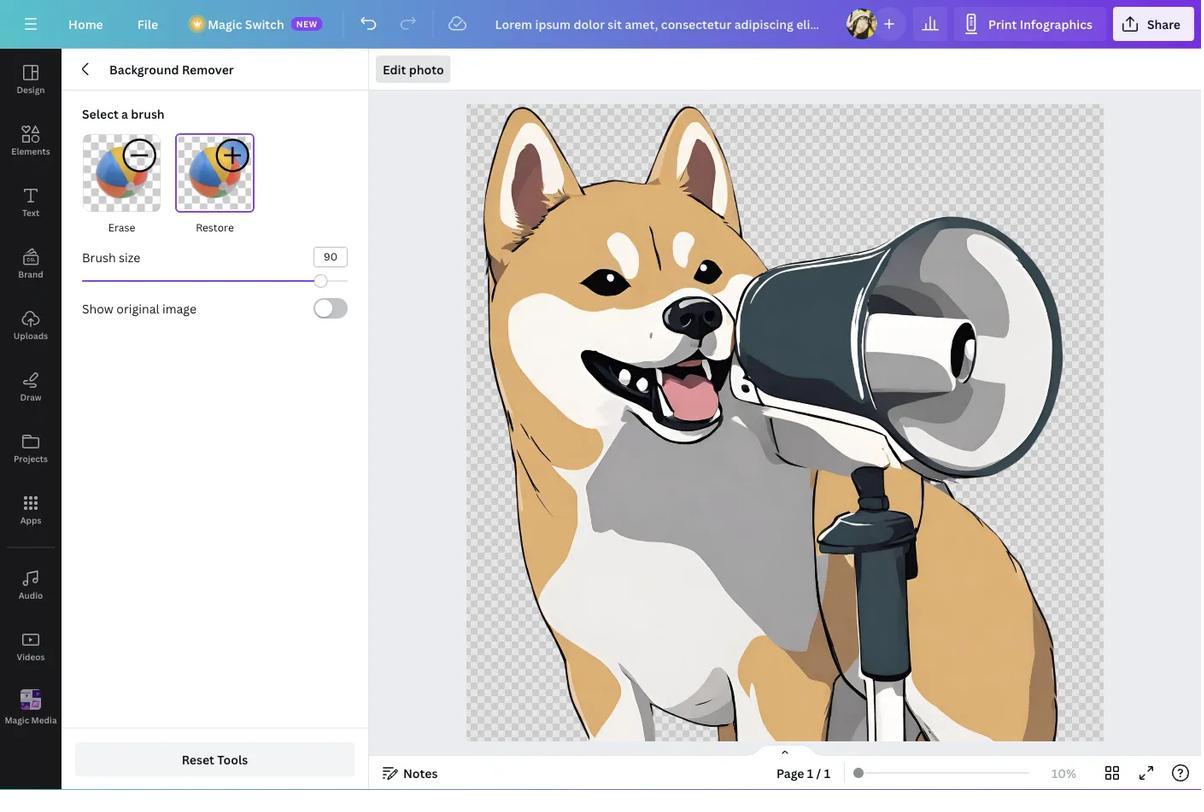 Task type: describe. For each thing, give the bounding box(es) containing it.
2 1 from the left
[[824, 765, 830, 781]]

projects
[[14, 453, 48, 464]]

brush
[[131, 105, 165, 122]]

background
[[109, 61, 179, 77]]

10% button
[[1036, 759, 1092, 787]]

design button
[[0, 49, 62, 110]]

restore button
[[175, 133, 255, 237]]

new
[[296, 18, 318, 29]]

eget down closing
[[695, 553, 705, 559]]

brand button
[[0, 233, 62, 295]]

consectetur down show value
[[733, 458, 759, 464]]

orci down qualifying
[[863, 341, 872, 347]]

ligula down connecting
[[821, 198, 832, 204]]

adipiscing down connecting
[[847, 186, 869, 192]]

dignissim down connecting
[[834, 198, 854, 204]]

apps
[[20, 514, 41, 526]]

a
[[121, 105, 128, 122]]

switch
[[245, 16, 284, 32]]

nisl, down connecting
[[849, 192, 857, 198]]

ultricies down connecting
[[821, 192, 838, 198]]

share
[[1147, 16, 1181, 32]]

quis. down qualifying
[[909, 347, 920, 353]]

audio
[[19, 589, 43, 601]]

quis. down show value
[[768, 469, 778, 475]]

Design title text field
[[481, 7, 838, 41]]

home
[[68, 16, 103, 32]]

dignissim down qualifying
[[888, 347, 908, 353]]

print infographics
[[988, 16, 1092, 32]]

videos
[[17, 651, 45, 662]]

consectetur down closing
[[658, 547, 683, 553]]

design
[[17, 84, 45, 95]]

show value
[[730, 439, 799, 453]]

+ add page button
[[634, 694, 936, 728]]

quis. down connecting
[[855, 198, 865, 204]]

infographics
[[1020, 16, 1092, 32]]

main menu bar
[[0, 0, 1201, 49]]

Brush size text field
[[314, 248, 347, 267]]

erase button
[[82, 133, 161, 237]]

dignissim down show value
[[746, 469, 767, 475]]

ligula down closing
[[658, 559, 669, 564]]

ligula down show value
[[733, 469, 745, 475]]

restore
[[196, 220, 234, 234]]

closing
[[658, 528, 704, 542]]

home link
[[55, 7, 117, 41]]

projects button
[[0, 418, 62, 479]]

select
[[82, 105, 119, 122]]

photo
[[409, 61, 444, 77]]

image
[[162, 300, 196, 316]]

share button
[[1113, 7, 1194, 41]]

adipiscing down show value
[[760, 458, 782, 464]]

show original image
[[82, 300, 196, 316]]

audio button
[[0, 554, 62, 616]]

nisl, down qualifying
[[873, 341, 882, 347]]

ligula down qualifying
[[875, 347, 887, 353]]

select a brush
[[82, 105, 165, 122]]

orci down connecting
[[839, 192, 847, 198]]

magic for magic switch
[[208, 16, 242, 32]]

page 1 / 1
[[776, 765, 830, 781]]

edit photo button
[[376, 56, 451, 83]]

size
[[119, 249, 140, 265]]

qualifying
[[855, 316, 920, 330]]

file
[[137, 16, 158, 32]]

nisl, down closing
[[685, 553, 694, 559]]

print
[[988, 16, 1017, 32]]

draw
[[20, 391, 42, 403]]

value
[[765, 439, 799, 453]]

ultricies down qualifying
[[845, 341, 862, 347]]

show for show original image
[[82, 300, 113, 316]]



Task type: locate. For each thing, give the bounding box(es) containing it.
show left value
[[730, 439, 762, 453]]

brush
[[82, 249, 116, 265]]

orci
[[839, 192, 847, 198], [863, 341, 872, 347], [752, 464, 760, 470], [676, 553, 684, 559]]

notes
[[403, 765, 438, 781]]

proin
[[880, 186, 891, 192], [908, 336, 920, 341], [792, 458, 804, 464], [717, 547, 728, 553]]

eget down connecting
[[859, 192, 868, 198]]

dolor
[[850, 180, 861, 186], [888, 330, 899, 336], [763, 452, 774, 458], [687, 541, 698, 547]]

background remover
[[109, 61, 234, 77]]

orci down closing
[[676, 553, 684, 559]]

amet,
[[869, 180, 881, 186], [907, 330, 920, 336], [782, 452, 794, 458], [706, 541, 718, 547]]

adipiscing down closing
[[684, 547, 706, 553]]

eget down qualifying
[[883, 341, 892, 347]]

consectetur
[[821, 186, 846, 192], [849, 336, 875, 341], [733, 458, 759, 464], [658, 547, 683, 553]]

uploads button
[[0, 295, 62, 356]]

nisl,
[[849, 192, 857, 198], [873, 341, 882, 347], [761, 464, 770, 470], [685, 553, 694, 559]]

ullamcorper
[[869, 192, 895, 198], [893, 341, 920, 347], [782, 464, 808, 470], [706, 553, 732, 559]]

notes button
[[376, 759, 445, 787]]

show pages image
[[744, 744, 826, 758]]

side panel tab list
[[0, 49, 62, 739]]

apps button
[[0, 479, 62, 541]]

dignissim
[[834, 198, 854, 204], [888, 347, 908, 353], [746, 469, 767, 475], [670, 559, 691, 564]]

elements
[[11, 145, 50, 157]]

0 vertical spatial show
[[82, 300, 113, 316]]

page
[[789, 703, 817, 719]]

magic for magic media
[[5, 714, 29, 726]]

edit photo
[[383, 61, 444, 77]]

magic inside button
[[5, 714, 29, 726]]

show
[[82, 300, 113, 316], [730, 439, 762, 453]]

0 vertical spatial magic
[[208, 16, 242, 32]]

magic media
[[5, 714, 57, 726]]

0 horizontal spatial 1
[[807, 765, 813, 781]]

show left 'original'
[[82, 300, 113, 316]]

10%
[[1052, 765, 1076, 781]]

connecting
[[821, 167, 891, 181]]

dignissim down closing
[[670, 559, 691, 564]]

show for show value
[[730, 439, 762, 453]]

+ add page
[[753, 703, 817, 719]]

brand
[[18, 268, 43, 280]]

ultricies
[[821, 192, 838, 198], [845, 341, 862, 347], [733, 464, 751, 470], [658, 553, 675, 559]]

brush size
[[82, 249, 140, 265]]

nisl, down show value
[[761, 464, 770, 470]]

consectetur down connecting
[[821, 186, 846, 192]]

lorem
[[821, 180, 834, 186], [859, 330, 873, 336], [733, 452, 747, 458], [658, 541, 671, 547]]

edit
[[383, 61, 406, 77]]

orci down show value
[[752, 464, 760, 470]]

1 vertical spatial show
[[730, 439, 762, 453]]

magic media button
[[0, 677, 62, 739]]

1 left /
[[807, 765, 813, 781]]

quis. down closing
[[692, 559, 702, 564]]

remover
[[182, 61, 234, 77]]

sit
[[862, 180, 868, 186], [901, 330, 906, 336], [775, 452, 780, 458], [699, 541, 705, 547]]

original
[[116, 300, 159, 316]]

tools
[[217, 751, 248, 768]]

consectetur down qualifying
[[849, 336, 875, 341]]

magic
[[208, 16, 242, 32], [5, 714, 29, 726]]

ipsum
[[836, 180, 849, 186], [874, 330, 887, 336], [748, 452, 761, 458], [672, 541, 686, 547]]

magic left media
[[5, 714, 29, 726]]

elit.
[[870, 186, 878, 192], [899, 336, 907, 341], [783, 458, 791, 464], [707, 547, 715, 553]]

quis.
[[855, 198, 865, 204], [909, 347, 920, 353], [768, 469, 778, 475], [692, 559, 702, 564]]

reset tools button
[[75, 742, 355, 776]]

videos button
[[0, 616, 62, 677]]

file button
[[124, 7, 172, 41]]

text button
[[0, 172, 62, 233]]

ultricies down show value
[[733, 464, 751, 470]]

uploads
[[14, 330, 48, 341]]

1 horizontal spatial magic
[[208, 16, 242, 32]]

reset tools
[[182, 751, 248, 768]]

1 right /
[[824, 765, 830, 781]]

print infographics button
[[954, 7, 1106, 41]]

text
[[22, 207, 39, 218]]

1 1 from the left
[[807, 765, 813, 781]]

erase
[[108, 220, 135, 234]]

magic switch
[[208, 16, 284, 32]]

eget down value
[[771, 464, 781, 470]]

1 horizontal spatial show
[[730, 439, 762, 453]]

adipiscing down qualifying
[[876, 336, 898, 341]]

+
[[753, 703, 759, 719]]

page
[[776, 765, 804, 781]]

0 horizontal spatial magic
[[5, 714, 29, 726]]

reset
[[182, 751, 214, 768]]

magic inside main "menu bar"
[[208, 16, 242, 32]]

add
[[762, 703, 786, 719]]

ligula
[[821, 198, 832, 204], [875, 347, 887, 353], [733, 469, 745, 475], [658, 559, 669, 564]]

magic left switch
[[208, 16, 242, 32]]

/
[[816, 765, 821, 781]]

ultricies down closing
[[658, 553, 675, 559]]

eget
[[859, 192, 868, 198], [883, 341, 892, 347], [771, 464, 781, 470], [695, 553, 705, 559]]

draw button
[[0, 356, 62, 418]]

elements button
[[0, 110, 62, 172]]

1 vertical spatial magic
[[5, 714, 29, 726]]

1 horizontal spatial 1
[[824, 765, 830, 781]]

media
[[31, 714, 57, 726]]

www.reallygreatsite.com
[[658, 640, 758, 650]]

lorem ipsum dolor sit amet, consectetur adipiscing elit. proin ultricies orci nisl, eget ullamcorper ligula dignissim quis.
[[821, 180, 895, 204], [845, 330, 920, 353], [733, 452, 808, 475], [658, 541, 732, 564]]

0 horizontal spatial show
[[82, 300, 113, 316]]

adipiscing
[[847, 186, 869, 192], [876, 336, 898, 341], [760, 458, 782, 464], [684, 547, 706, 553]]

1
[[807, 765, 813, 781], [824, 765, 830, 781]]



Task type: vqa. For each thing, say whether or not it's contained in the screenshot.
Canva Sans at the left of page
no



